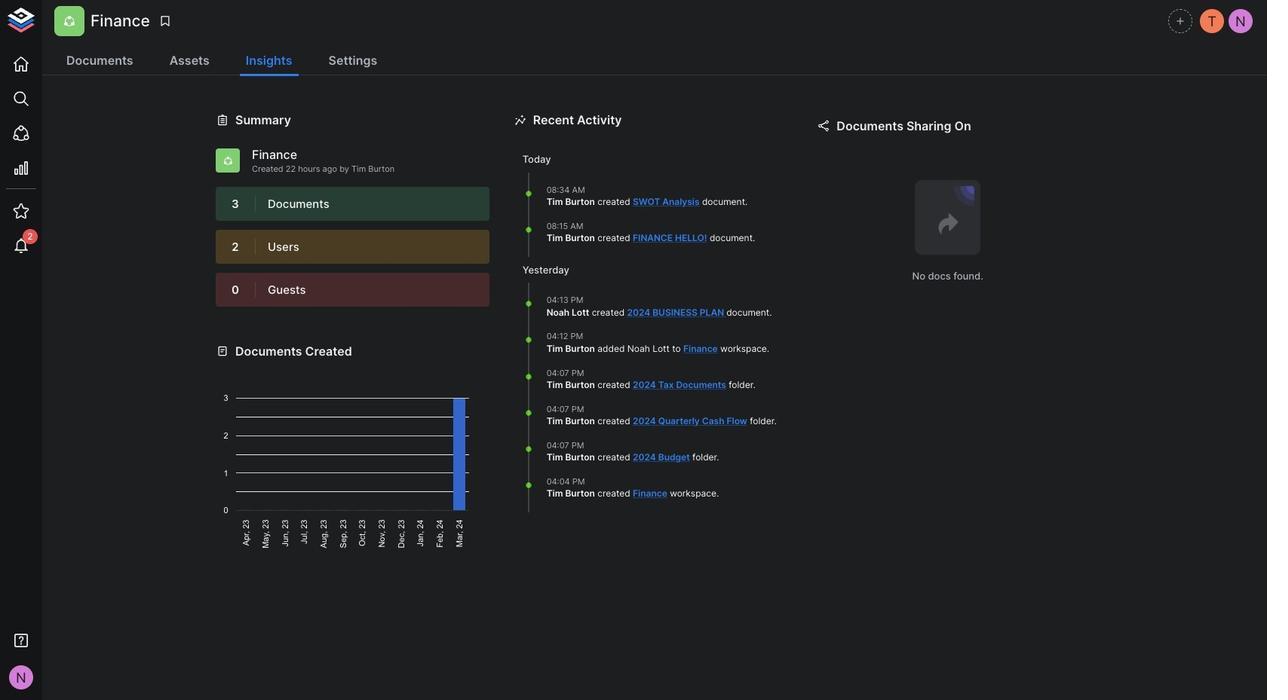 Task type: describe. For each thing, give the bounding box(es) containing it.
a chart. image
[[216, 360, 490, 549]]

bookmark image
[[158, 14, 172, 28]]

a chart. element
[[216, 360, 490, 549]]



Task type: vqa. For each thing, say whether or not it's contained in the screenshot.
A CHART. element
yes



